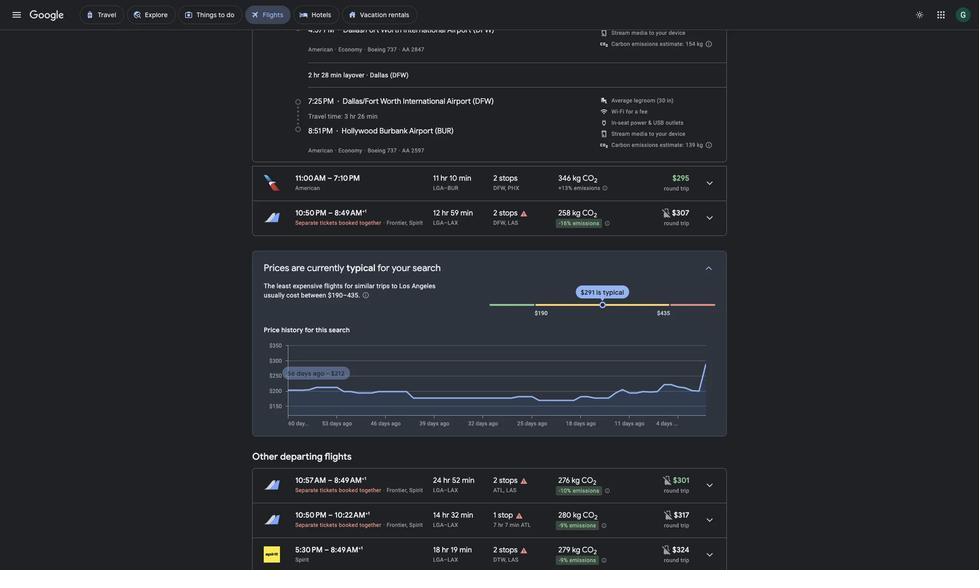 Task type: vqa. For each thing, say whether or not it's contained in the screenshot.
8:49 AM in 5:30 pm – 8:49 am + 1
yes



Task type: describe. For each thing, give the bounding box(es) containing it.
dfw , las
[[494, 220, 518, 226]]

279 kg co 2
[[559, 546, 597, 557]]

lga for 11
[[433, 185, 444, 192]]

economy for aa 2597
[[339, 147, 362, 154]]

kg for 346
[[573, 174, 581, 183]]

, for 12 hr 59 min
[[505, 220, 507, 226]]

0 vertical spatial search
[[413, 262, 441, 274]]

– inside "10:50 pm – 8:49 am + 1"
[[328, 209, 333, 218]]

angeles
[[412, 282, 436, 290]]

10:57 am – 8:49 am + 1
[[295, 476, 366, 486]]

los
[[399, 282, 410, 290]]

average legroom (30 in)
[[612, 97, 674, 104]]

round trip for $307
[[664, 220, 690, 227]]

– inside 12 hr 59 min lga – lax
[[444, 220, 448, 226]]

layover
[[343, 71, 365, 79]]

2 stream media to your device from the top
[[612, 131, 686, 137]]

10
[[450, 174, 457, 183]]

, for 18 hr 19 min
[[506, 557, 507, 563]]

las for 18 hr 19 min
[[508, 557, 519, 563]]

– inside 14 hr 32 min lga – lax
[[444, 522, 448, 529]]

carbon for carbon emissions estimate: 139 kg
[[612, 142, 630, 148]]

spirit for 24
[[409, 487, 423, 494]]

atl , las
[[494, 487, 517, 494]]

lga for 24
[[433, 487, 444, 494]]

leaves laguardia airport at 10:57 am on wednesday, november 1 and arrives at los angeles international airport at 8:49 am on thursday, november 2. element
[[295, 476, 366, 486]]

2 vertical spatial airport
[[409, 127, 433, 136]]

kg right "154"
[[697, 41, 703, 47]]

$301
[[673, 476, 690, 486]]

layover (1 of 1) is a 7 hr 7 min overnight layover at hartsfield-jackson atlanta international airport in atlanta. element
[[494, 522, 554, 529]]

11:00 am
[[295, 174, 326, 183]]

min for 12
[[461, 209, 473, 218]]

24
[[433, 476, 442, 486]]

frontier, spirit for 14
[[387, 522, 423, 529]]

-9% emissions for 280
[[559, 523, 596, 529]]

min for 2
[[331, 71, 342, 79]]

round for $307
[[664, 220, 679, 227]]

dtw
[[494, 557, 506, 563]]

international for 7:25 pm
[[403, 97, 445, 106]]

8:51 pm
[[308, 127, 333, 136]]

1 for 14 hr 32 min
[[368, 511, 370, 517]]

the least expensive flights for similar trips to los angeles usually cost between $190–435 .
[[264, 282, 436, 299]]

737 for aa 2847
[[387, 46, 397, 53]]

7 hr 7 min atl
[[494, 522, 531, 529]]

international for 4:57 pm
[[404, 26, 446, 35]]

2 inside "280 kg co 2"
[[595, 514, 598, 522]]

0 vertical spatial bur
[[438, 127, 451, 136]]

carbon emissions estimate: 154 kg
[[612, 41, 703, 47]]

co for 258
[[582, 209, 594, 218]]

2 stops for 18 hr 19 min
[[494, 546, 518, 555]]

round for $324
[[664, 557, 679, 564]]

1 device from the top
[[669, 30, 686, 36]]

together for 14
[[360, 522, 381, 529]]

prices
[[264, 262, 289, 274]]

– inside 24 hr 52 min lga – lax
[[444, 487, 448, 494]]

0 horizontal spatial typical
[[347, 262, 376, 274]]

booked for 12
[[339, 220, 358, 226]]

in-seat power & usb outlets
[[612, 120, 684, 126]]

dfw inside 2 stops dfw , phx
[[494, 185, 505, 192]]

hr left 5
[[350, 12, 356, 19]]

other departing flights
[[252, 451, 352, 463]]

learn more about price insights image
[[362, 292, 369, 299]]

in)
[[667, 97, 674, 104]]

$435
[[657, 310, 670, 317]]

stops for 18 hr 19 min
[[499, 546, 518, 555]]

min for 18
[[460, 546, 472, 555]]

boeing for aa 2847
[[368, 46, 386, 53]]

layover (1 of 2) is a 3 hr 20 min overnight layover at dallas/fort worth international airport in dallas. layover (2 of 2) is a 1 hr 19 min layover at harry reid international airport in las vegas. element
[[494, 219, 554, 227]]

travel for travel time: 3 hr 26 min
[[308, 113, 326, 120]]

11
[[433, 174, 439, 183]]

main menu image
[[11, 9, 22, 20]]

hr for 7
[[498, 522, 504, 529]]

Departure time: 10:57 AM. text field
[[295, 476, 326, 486]]

other
[[252, 451, 278, 463]]

emissions down the 276 kg co 2
[[573, 488, 600, 494]]

10%
[[561, 488, 571, 494]]

 image for 14 hr 32 min
[[383, 522, 385, 529]]

32
[[451, 511, 459, 520]]

$324
[[673, 546, 690, 555]]

317 US dollars text field
[[674, 511, 690, 520]]

hr right '3'
[[350, 113, 356, 120]]

the
[[264, 282, 275, 290]]

14 hr 32 min lga – lax
[[433, 511, 473, 529]]

1 media from the top
[[632, 30, 648, 36]]

seat
[[618, 120, 629, 126]]

carbon emissions estimate: 154 kilograms element
[[612, 41, 703, 47]]

– inside 10:50 pm – 10:22 am + 1
[[328, 511, 333, 520]]

2 up dtw
[[494, 546, 498, 555]]

2847
[[411, 46, 424, 53]]

52
[[452, 476, 460, 486]]

las for 12 hr 59 min
[[508, 220, 518, 226]]

lga for 14
[[433, 522, 444, 529]]

2 inside 258 kg co 2
[[594, 212, 597, 219]]

tickets for 24
[[320, 487, 337, 494]]

4:57 pm
[[308, 26, 334, 35]]

8:49 am for 10:57 am
[[334, 476, 362, 486]]

in-
[[612, 120, 618, 126]]

trip for $301
[[681, 488, 690, 494]]

7:25 pm
[[308, 97, 334, 106]]

hr for 14
[[442, 511, 449, 520]]

boeing 737 for aa 2847
[[368, 46, 397, 53]]

frontier, for 14
[[387, 522, 408, 529]]

this
[[316, 326, 327, 334]]

total duration 14 hr 32 min. element
[[433, 511, 494, 522]]

together for 24
[[360, 487, 381, 494]]

2 up the atl , las
[[494, 476, 498, 486]]

4
[[345, 12, 348, 19]]

aa for aa 2847
[[402, 46, 410, 53]]

2 left 28
[[308, 71, 312, 79]]

departing
[[280, 451, 323, 463]]

10:50 pm for 8:49 am
[[295, 209, 327, 218]]

tickets for 12
[[320, 220, 337, 226]]

-10% emissions
[[559, 488, 600, 494]]

spirit for 14
[[409, 522, 423, 529]]

2 stops for 12 hr 59 min
[[494, 209, 518, 218]]

emissions down "280 kg co 2"
[[570, 523, 596, 529]]

12
[[433, 209, 440, 218]]

price history for this search
[[264, 326, 350, 334]]

, inside 2 stops dfw , phx
[[505, 185, 507, 192]]

similar
[[355, 282, 375, 290]]

- for 279
[[559, 558, 561, 564]]

10:57 am
[[295, 476, 326, 486]]

expensive
[[293, 282, 323, 290]]

– inside '5:30 pm – 8:49 am + 1'
[[325, 546, 329, 555]]

fee
[[640, 109, 648, 115]]

min right 26
[[367, 113, 378, 120]]

price history graph image
[[263, 342, 716, 427]]

$190
[[535, 310, 548, 317]]

frontier, for 12
[[387, 220, 408, 226]]

this price for this flight doesn't include overhead bin access. if you need a carry-on bag, use the bags filter to update prices. image for $317
[[663, 510, 674, 521]]

324 US dollars text field
[[673, 546, 690, 555]]

arrival time: 8:49 am on  thursday, november 2. text field for 5:30 pm
[[331, 545, 363, 555]]

phx
[[508, 185, 520, 192]]

lax for 52
[[448, 487, 458, 494]]

kg for 276
[[572, 476, 580, 486]]

dtw , las
[[494, 557, 519, 563]]

280
[[559, 511, 571, 520]]

16%
[[561, 220, 571, 227]]

+ for 12 hr 59 min
[[362, 208, 365, 214]]

layover (1 of 2) is a 2 hr layover at detroit metropolitan wayne county airport in detroit. layover (2 of 2) is a 8 hr 25 min overnight layover at harry reid international airport in las vegas. element
[[494, 557, 554, 564]]

legroom
[[634, 97, 656, 104]]

2 7 from the left
[[505, 522, 508, 529]]

1 for 12 hr 59 min
[[365, 208, 367, 214]]

min right 5
[[363, 12, 374, 19]]

+ for 24 hr 52 min
[[362, 476, 365, 482]]

are
[[292, 262, 305, 274]]

bur inside 11 hr 10 min lga – bur
[[448, 185, 459, 192]]

aa 2597
[[402, 147, 424, 154]]

frontier, for 24
[[387, 487, 408, 494]]

travel for travel time: 4 hr 5 min
[[308, 12, 326, 19]]

emissions down 346 kg co 2
[[574, 185, 601, 192]]

separate tickets booked together for 24 hr 52 min
[[295, 487, 381, 494]]

emissions down in-seat power & usb outlets
[[632, 142, 659, 148]]

spirit down 5:30 pm at the left of page
[[295, 557, 309, 563]]

28
[[321, 71, 329, 79]]

139
[[686, 142, 696, 148]]

1 stop
[[494, 511, 513, 520]]

usually
[[264, 292, 285, 299]]

emissions left "154"
[[632, 41, 659, 47]]

min for 7
[[510, 522, 520, 529]]

separate tickets booked together for 12 hr 59 min
[[295, 220, 381, 226]]

2597
[[411, 147, 424, 154]]

travel time: 3 hr 26 min
[[308, 113, 378, 120]]

for left this
[[305, 326, 314, 334]]

american for aa 2847
[[308, 46, 333, 53]]

24 hr 52 min lga – lax
[[433, 476, 475, 494]]

1 for 24 hr 52 min
[[365, 476, 366, 482]]

prices are currently typical for your search
[[264, 262, 441, 274]]

12 hr 59 min lga – lax
[[433, 209, 473, 226]]

10:50 pm – 8:49 am + 1
[[295, 208, 367, 218]]

5:30 pm
[[295, 546, 323, 555]]

cost
[[286, 292, 299, 299]]

307 US dollars text field
[[672, 209, 690, 218]]

round trip for $317
[[664, 523, 690, 529]]

layover (1 of 2) is a 1 hr 22 min layover at dallas/fort worth international airport in dallas. layover (2 of 2) is a 1 hr 38 min layover at phoenix sky harbor international airport in phoenix. element
[[494, 185, 554, 192]]

1 stream media to your device from the top
[[612, 30, 686, 36]]

1 vertical spatial flights
[[325, 451, 352, 463]]

travel time: 4 hr 5 min
[[308, 12, 374, 19]]

wi-
[[612, 109, 620, 115]]

time: for 3
[[328, 113, 343, 120]]

kg right 139
[[697, 142, 703, 148]]

154
[[686, 41, 696, 47]]

layover (1 of 2) is a 7 hr 57 min layover at hartsfield-jackson atlanta international airport in atlanta. layover (2 of 2) is a 8 hr 30 min overnight layover at harry reid international airport in las vegas. element
[[494, 487, 554, 494]]

2 stops for 24 hr 52 min
[[494, 476, 518, 486]]

frontier, spirit for 24
[[387, 487, 423, 494]]

$307
[[672, 209, 690, 218]]

19
[[451, 546, 458, 555]]

co for 279
[[582, 546, 594, 555]]

2 media from the top
[[632, 131, 648, 137]]

co for 346
[[583, 174, 594, 183]]

$291
[[581, 288, 595, 297]]

lax for 59
[[448, 220, 458, 226]]

$295 round trip
[[664, 174, 690, 192]]

history
[[281, 326, 303, 334]]

usb
[[654, 120, 664, 126]]



Task type: locate. For each thing, give the bounding box(es) containing it.
0 vertical spatial departure time: 10:50 pm. text field
[[295, 209, 327, 218]]

flight details. leaves laguardia airport at 5:30 pm on wednesday, november 1 and arrives at los angeles international airport at 8:49 am on thursday, november 2. image
[[699, 544, 721, 566]]

5 trip from the top
[[681, 557, 690, 564]]

kg for 280
[[573, 511, 581, 520]]

min inside 12 hr 59 min lga – lax
[[461, 209, 473, 218]]

kg inside 258 kg co 2
[[573, 209, 581, 218]]

2 hr 28 min layover
[[308, 71, 365, 79]]

1 vertical spatial typical
[[603, 288, 624, 297]]

boeing 737 up dallas
[[368, 46, 397, 53]]

media down power in the right top of the page
[[632, 131, 648, 137]]

1 horizontal spatial atl
[[521, 522, 531, 529]]

1 stop flight. element
[[494, 511, 513, 522]]

1 boeing from the top
[[368, 46, 386, 53]]

kg for 279
[[572, 546, 581, 555]]

– inside 11 hr 10 min lga – bur
[[444, 185, 448, 192]]

+ inside 10:50 pm – 10:22 am + 1
[[365, 511, 368, 517]]

0 vertical spatial stream media to your device
[[612, 30, 686, 36]]

hr for 12
[[442, 209, 449, 218]]

for up trips at left
[[378, 262, 390, 274]]

departure time: 10:50 pm. text field for 8:49 am
[[295, 209, 327, 218]]

dallas
[[370, 71, 389, 79]]

a
[[635, 109, 638, 115]]

1 vertical spatial separate tickets booked together
[[295, 487, 381, 494]]

separate for 14
[[295, 522, 318, 529]]

fi
[[620, 109, 625, 115]]

0 vertical spatial separate
[[295, 220, 318, 226]]

hr for 2
[[314, 71, 320, 79]]

round down 317 us dollars text field
[[664, 523, 679, 529]]

airport for 4:57 pm
[[447, 26, 471, 35]]

0 vertical spatial 737
[[387, 46, 397, 53]]

1 vertical spatial tickets
[[320, 487, 337, 494]]

co for 276
[[582, 476, 593, 486]]

2 vertical spatial this price for this flight doesn't include overhead bin access. if you need a carry-on bag, use the bags filter to update prices. image
[[662, 545, 673, 556]]

0 horizontal spatial search
[[329, 326, 350, 334]]

round inside $295 round trip
[[664, 186, 679, 192]]

1 vertical spatial separate
[[295, 487, 318, 494]]

276
[[559, 476, 570, 486]]

this price for this flight doesn't include overhead bin access. if you need a carry-on bag, use the bags filter to update prices. image left flight details. leaves laguardia airport at 5:30 pm on wednesday, november 1 and arrives at los angeles international airport at 8:49 am on thursday, november 2. icon
[[662, 545, 673, 556]]

trip for $324
[[681, 557, 690, 564]]

10:50 pm for 10:22 am
[[295, 511, 327, 520]]

dallas/fort worth international airport ( dfw )
[[343, 26, 494, 35], [343, 97, 494, 106]]

worth for 7:25 pm
[[380, 97, 401, 106]]

276 kg co 2
[[559, 476, 597, 487]]

0 vertical spatial stream
[[612, 30, 630, 36]]

international up hollywood burbank airport ( bur )
[[403, 97, 445, 106]]

0 vertical spatial frontier,
[[387, 220, 408, 226]]

1 carbon from the top
[[612, 41, 630, 47]]

2 stops dfw , phx
[[494, 174, 520, 192]]

18 hr 19 min lga – lax
[[433, 546, 472, 563]]

total duration 11 hr 10 min. element
[[433, 174, 494, 185]]

1 together from the top
[[360, 220, 381, 226]]

2 separate tickets booked together. this trip includes tickets from multiple airlines. missed connections may be protected by kiwi.com.. element from the top
[[295, 487, 381, 494]]

hr left 52
[[443, 476, 451, 486]]

1 vertical spatial arrival time: 8:49 am on  thursday, november 2. text field
[[331, 545, 363, 555]]

min for 14
[[461, 511, 473, 520]]

0 vertical spatial dallas/fort
[[343, 26, 379, 35]]

0 vertical spatial this price for this flight doesn't include overhead bin access. if you need a carry-on bag, use the bags filter to update prices. image
[[662, 475, 673, 486]]

1 vertical spatial american
[[308, 147, 333, 154]]

kg inside 346 kg co 2
[[573, 174, 581, 183]]

-9% emissions down "280 kg co 2"
[[559, 523, 596, 529]]

boeing 737 down burbank
[[368, 147, 397, 154]]

0 vertical spatial boeing 737
[[368, 46, 397, 53]]

total duration 12 hr 59 min. element
[[433, 209, 494, 219]]

flight details. leaves laguardia airport at 11:00 am on wednesday, november 1 and arrives at hollywood burbank airport at 7:10 pm on wednesday, november 1. image
[[699, 172, 721, 194]]

2 trip from the top
[[681, 220, 690, 227]]

0 vertical spatial 9%
[[561, 523, 568, 529]]

1 tickets from the top
[[320, 220, 337, 226]]

3 round trip from the top
[[664, 523, 690, 529]]

2 economy from the top
[[339, 147, 362, 154]]

2 stops flight. element for 12 hr 59 min
[[494, 209, 518, 219]]

1 737 from the top
[[387, 46, 397, 53]]

$317
[[674, 511, 690, 520]]

separate for 24
[[295, 487, 318, 494]]

round trip for $324
[[664, 557, 690, 564]]

1 vertical spatial carbon
[[612, 142, 630, 148]]

1 vertical spatial this price for this flight doesn't include overhead bin access. if you need a carry-on bag, use the bags filter to update prices. image
[[663, 510, 674, 521]]

7:10 pm
[[334, 174, 360, 183]]

american down 8:51 pm text field at the top left of page
[[308, 147, 333, 154]]

1 vertical spatial stream media to your device
[[612, 131, 686, 137]]

1 inside 10:57 am – 8:49 am + 1
[[365, 476, 366, 482]]

4 trip from the top
[[681, 523, 690, 529]]

round for $317
[[664, 523, 679, 529]]

las right dtw
[[508, 557, 519, 563]]

boeing 737
[[368, 46, 397, 53], [368, 147, 397, 154]]

worth for 4:57 pm
[[381, 26, 402, 35]]

0 vertical spatial flights
[[324, 282, 343, 290]]

price history graph application
[[263, 342, 716, 427]]

1 vertical spatial economy
[[339, 147, 362, 154]]

0 vertical spatial atl
[[494, 487, 504, 494]]

lga inside 11 hr 10 min lga – bur
[[433, 185, 444, 192]]

1 stream from the top
[[612, 30, 630, 36]]

1 vertical spatial together
[[360, 487, 381, 494]]

2 tickets from the top
[[320, 487, 337, 494]]

media up carbon emissions estimate: 154 kilograms "element"
[[632, 30, 648, 36]]

1 vertical spatial dallas/fort
[[343, 97, 379, 106]]

2 round from the top
[[664, 220, 679, 227]]

Departure time: 11:00 AM. text field
[[295, 174, 326, 183]]

2 up dfw , las on the right of the page
[[494, 209, 498, 218]]

co right 280
[[583, 511, 595, 520]]

1 vertical spatial departure time: 10:50 pm. text field
[[295, 511, 327, 520]]

american for aa 2597
[[308, 147, 333, 154]]

hr inside 11 hr 10 min lga – bur
[[441, 174, 448, 183]]

hr right 12 in the top of the page
[[442, 209, 449, 218]]

departure time: 10:50 pm. text field inside "element"
[[295, 209, 327, 218]]

between
[[301, 292, 326, 299]]

lga
[[433, 185, 444, 192], [433, 220, 444, 226], [433, 487, 444, 494], [433, 522, 444, 529], [433, 557, 444, 563]]

lax inside 24 hr 52 min lga – lax
[[448, 487, 458, 494]]

2 vertical spatial separate tickets booked together
[[295, 522, 381, 529]]

2 boeing from the top
[[368, 147, 386, 154]]

hr inside 18 hr 19 min lga – lax
[[442, 546, 449, 555]]

boeing 737 for aa 2597
[[368, 147, 397, 154]]

carbon for carbon emissions estimate: 154 kg
[[612, 41, 630, 47]]

4 round trip from the top
[[664, 557, 690, 564]]

1 vertical spatial stream
[[612, 131, 630, 137]]

1 for 18 hr 19 min
[[361, 545, 363, 551]]

1 trip from the top
[[681, 186, 690, 192]]

0 vertical spatial las
[[508, 220, 518, 226]]

flights inside the least expensive flights for similar trips to los angeles usually cost between $190–435 .
[[324, 282, 343, 290]]

Arrival time: 8:49 AM on  Thursday, November 2. text field
[[335, 208, 367, 218]]

+ inside "10:50 pm – 8:49 am + 1"
[[362, 208, 365, 214]]

0 vertical spatial tickets
[[320, 220, 337, 226]]

2 estimate: from the top
[[660, 142, 684, 148]]

emissions down 279 kg co 2
[[570, 558, 596, 564]]

, inside layover (1 of 2) is a 7 hr 57 min layover at hartsfield-jackson atlanta international airport in atlanta. layover (2 of 2) is a 8 hr 30 min overnight layover at harry reid international airport in las vegas. element
[[504, 487, 505, 494]]

1 vertical spatial boeing
[[368, 147, 386, 154]]

lga inside 24 hr 52 min lga – lax
[[433, 487, 444, 494]]

1 horizontal spatial search
[[413, 262, 441, 274]]

 image
[[364, 147, 366, 154]]

flight details. leaves laguardia airport at 10:57 am on wednesday, november 1 and arrives at los angeles international airport at 8:49 am on thursday, november 2. image
[[699, 474, 721, 497]]

2 vertical spatial tickets
[[320, 522, 337, 529]]

0 vertical spatial 8:49 am
[[335, 209, 362, 218]]

1 lax from the top
[[448, 220, 458, 226]]

1 vertical spatial booked
[[339, 487, 358, 494]]

1 vertical spatial aa
[[402, 147, 410, 154]]

3
[[345, 113, 348, 120]]

is
[[597, 288, 602, 297]]

booked down the 10:22 am
[[339, 522, 358, 529]]

(30
[[657, 97, 666, 104]]

trip down $324 text field
[[681, 557, 690, 564]]

hr left 28
[[314, 71, 320, 79]]

1 vertical spatial las
[[506, 487, 517, 494]]

tickets for 14
[[320, 522, 337, 529]]

aa 2847
[[402, 46, 424, 53]]

separate tickets booked together. this trip includes tickets from multiple airlines. missed connections may be protected by kiwi.com.. element for 12 hr 59 min
[[295, 220, 381, 226]]

1 economy from the top
[[339, 46, 362, 53]]

2 frontier, from the top
[[387, 487, 408, 494]]

dallas/fort
[[343, 26, 379, 35], [343, 97, 379, 106]]

0 vertical spatial separate tickets booked together
[[295, 220, 381, 226]]

2 travel from the top
[[308, 113, 326, 120]]

stops for 24 hr 52 min
[[499, 476, 518, 486]]

2 frontier, spirit from the top
[[387, 487, 423, 494]]

Arrival time: 8:51 PM. text field
[[308, 127, 333, 136]]

2 separate tickets booked together from the top
[[295, 487, 381, 494]]

round down $324 text field
[[664, 557, 679, 564]]

2 vertical spatial separate
[[295, 522, 318, 529]]

emissions
[[632, 41, 659, 47], [632, 142, 659, 148], [574, 185, 601, 192], [573, 220, 600, 227], [573, 488, 600, 494], [570, 523, 596, 529], [570, 558, 596, 564]]

$295
[[673, 174, 690, 183]]

2 stops from the top
[[499, 209, 518, 218]]

aa
[[402, 46, 410, 53], [402, 147, 410, 154]]

2 inside 279 kg co 2
[[594, 549, 597, 557]]

3 frontier, from the top
[[387, 522, 408, 529]]

separate tickets booked together. this trip includes tickets from multiple airlines. missed connections may be protected by kiwi.com.. element
[[295, 220, 381, 226], [295, 487, 381, 494], [295, 522, 381, 529]]

hr inside 12 hr 59 min lga – lax
[[442, 209, 449, 218]]

0 vertical spatial device
[[669, 30, 686, 36]]

&
[[648, 120, 652, 126]]

outlets
[[666, 120, 684, 126]]

1 vertical spatial your
[[656, 131, 667, 137]]

-9% emissions down 279 kg co 2
[[559, 558, 596, 564]]

co for 280
[[583, 511, 595, 520]]

lga down 12 in the top of the page
[[433, 220, 444, 226]]

2 vertical spatial frontier,
[[387, 522, 408, 529]]

stops inside 2 stops dfw , phx
[[499, 174, 518, 183]]

0 vertical spatial international
[[404, 26, 446, 35]]

1 vertical spatial to
[[649, 131, 655, 137]]

10:50 pm inside 10:50 pm – 10:22 am + 1
[[295, 511, 327, 520]]

, inside layover (1 of 2) is a 3 hr 20 min overnight layover at dallas/fort worth international airport in dallas. layover (2 of 2) is a 1 hr 19 min layover at harry reid international airport in las vegas. element
[[505, 220, 507, 226]]

leaves laguardia airport at 5:30 pm on wednesday, november 1 and arrives at los angeles international airport at 8:49 am on thursday, november 2. element
[[295, 545, 363, 555]]

+ for 18 hr 19 min
[[358, 545, 361, 551]]

kg inside "280 kg co 2"
[[573, 511, 581, 520]]

round trip
[[664, 220, 690, 227], [664, 488, 690, 494], [664, 523, 690, 529], [664, 557, 690, 564]]

1 inside 10:50 pm – 10:22 am + 1
[[368, 511, 370, 517]]

3 stops from the top
[[499, 476, 518, 486]]

1 vertical spatial separate tickets booked together. this trip includes tickets from multiple airlines. missed connections may be protected by kiwi.com.. element
[[295, 487, 381, 494]]

trip down 317 us dollars text field
[[681, 523, 690, 529]]

1 vertical spatial atl
[[521, 522, 531, 529]]

301 US dollars text field
[[673, 476, 690, 486]]

Arrival time: 8:49 AM on  Thursday, November 2. text field
[[334, 476, 366, 486], [331, 545, 363, 555]]

this price for this flight doesn't include overhead bin access. if you need a carry-on bag, use the bags filter to update prices. image down 301 us dollars text field
[[663, 510, 674, 521]]

hr inside 24 hr 52 min lga – lax
[[443, 476, 451, 486]]

tickets down 10:57 am – 8:49 am + 1
[[320, 487, 337, 494]]

2 booked from the top
[[339, 487, 358, 494]]

airport
[[447, 26, 471, 35], [447, 97, 471, 106], [409, 127, 433, 136]]

boeing
[[368, 46, 386, 53], [368, 147, 386, 154]]

0 vertical spatial -9% emissions
[[559, 523, 596, 529]]

11 hr 10 min lga – bur
[[433, 174, 472, 192]]

26
[[358, 113, 365, 120]]

10:50 pm inside "10:50 pm – 8:49 am + 1"
[[295, 209, 327, 218]]

round trip down $307 text field
[[664, 220, 690, 227]]

1 vertical spatial 2 stops
[[494, 476, 518, 486]]

11:00 am – 7:10 pm american
[[295, 174, 360, 192]]

separate down leaves laguardia airport at 10:50 pm on wednesday, november 1 and arrives at los angeles international airport at 8:49 am on thursday, november 2. "element"
[[295, 220, 318, 226]]

3 round from the top
[[664, 488, 679, 494]]

atl inside layover (1 of 2) is a 7 hr 57 min layover at hartsfield-jackson atlanta international airport in atlanta. layover (2 of 2) is a 8 hr 30 min overnight layover at harry reid international airport in las vegas. element
[[494, 487, 504, 494]]

round down the '295 us dollars' text field
[[664, 186, 679, 192]]

2 stops flight. element up phx
[[494, 174, 518, 185]]

carbon emissions estimate: 139 kilograms element
[[612, 142, 703, 148]]

295 US dollars text field
[[673, 174, 690, 183]]

5
[[358, 12, 361, 19]]

+ inside '5:30 pm – 8:49 am + 1'
[[358, 545, 361, 551]]

separate for 12
[[295, 220, 318, 226]]

dallas/fort worth international airport ( dfw ) up hollywood burbank airport ( bur )
[[343, 97, 494, 106]]

0 vertical spatial carbon
[[612, 41, 630, 47]]

worth down dallas ( dfw )
[[380, 97, 401, 106]]

2 vertical spatial frontier, spirit
[[387, 522, 423, 529]]

stream down 'seat' at the right of the page
[[612, 131, 630, 137]]

– inside 11:00 am – 7:10 pm american
[[328, 174, 332, 183]]

2 inside 346 kg co 2
[[594, 177, 598, 185]]

+13% emissions
[[559, 185, 601, 192]]

hollywood
[[342, 127, 378, 136]]

4 round from the top
[[664, 523, 679, 529]]

estimate: for 139
[[660, 142, 684, 148]]

1 horizontal spatial 7
[[505, 522, 508, 529]]

kg for 258
[[573, 209, 581, 218]]

trip inside $295 round trip
[[681, 186, 690, 192]]

wi-fi for a fee
[[612, 109, 648, 115]]

8:49 am for 10:50 pm
[[335, 209, 362, 218]]

0 vertical spatial together
[[360, 220, 381, 226]]

burbank
[[380, 127, 408, 136]]

aa for aa 2597
[[402, 147, 410, 154]]

separate tickets booked together down 10:57 am – 8:49 am + 1
[[295, 487, 381, 494]]

stream media to your device
[[612, 30, 686, 36], [612, 131, 686, 137]]

1 vertical spatial frontier, spirit
[[387, 487, 423, 494]]

lga for 12
[[433, 220, 444, 226]]

1 vertical spatial boeing 737
[[368, 147, 397, 154]]

time: left 4
[[328, 12, 343, 19]]

2 separate from the top
[[295, 487, 318, 494]]

2 inside 2 stops dfw , phx
[[494, 174, 498, 183]]

- down 258
[[559, 220, 561, 227]]

1 aa from the top
[[402, 46, 410, 53]]

min inside 11 hr 10 min lga – bur
[[459, 174, 472, 183]]

flight details. leaves laguardia airport at 10:50 pm on wednesday, november 1 and arrives at los angeles international airport at 10:22 am on thursday, november 2. image
[[699, 509, 721, 531]]

0 vertical spatial your
[[656, 30, 667, 36]]

estimate:
[[660, 41, 684, 47], [660, 142, 684, 148]]

1 vertical spatial media
[[632, 131, 648, 137]]

3 - from the top
[[559, 523, 561, 529]]

1 horizontal spatial typical
[[603, 288, 624, 297]]

$291 is typical
[[581, 288, 624, 297]]

346 kg co 2
[[559, 174, 598, 185]]

, inside the layover (1 of 2) is a 2 hr layover at detroit metropolitan wayne county airport in detroit. layover (2 of 2) is a 8 hr 25 min overnight layover at harry reid international airport in las vegas. element
[[506, 557, 507, 563]]

,
[[505, 185, 507, 192], [505, 220, 507, 226], [504, 487, 505, 494], [506, 557, 507, 563]]

4 2 stops flight. element from the top
[[494, 546, 518, 557]]

separate tickets booked together. this trip includes tickets from multiple airlines. missed connections may be protected by kiwi.com.. element for 14 hr 32 min
[[295, 522, 381, 529]]

1 travel from the top
[[308, 12, 326, 19]]

american inside 11:00 am – 7:10 pm american
[[295, 185, 320, 192]]

travel up 4:57 pm
[[308, 12, 326, 19]]

leaves laguardia airport at 10:50 pm on wednesday, november 1 and arrives at los angeles international airport at 10:22 am on thursday, november 2. element
[[295, 511, 370, 520]]

power
[[631, 120, 647, 126]]

lax inside 18 hr 19 min lga – lax
[[448, 557, 458, 563]]

2 vertical spatial booked
[[339, 522, 358, 529]]

hr inside 14 hr 32 min lga – lax
[[442, 511, 449, 520]]

2 - from the top
[[559, 488, 561, 494]]

2 9% from the top
[[561, 558, 568, 564]]

2 stops flight. element for 18 hr 19 min
[[494, 546, 518, 557]]

4 lga from the top
[[433, 522, 444, 529]]

346
[[559, 174, 571, 183]]

10:50 pm down 10:57 am
[[295, 511, 327, 520]]

2 departure time: 10:50 pm. text field from the top
[[295, 511, 327, 520]]

1 lga from the top
[[433, 185, 444, 192]]

average
[[612, 97, 633, 104]]

, down the 7 hr 7 min atl
[[506, 557, 507, 563]]

lax for 19
[[448, 557, 458, 563]]

economy for aa 2847
[[339, 46, 362, 53]]

stops
[[499, 174, 518, 183], [499, 209, 518, 218], [499, 476, 518, 486], [499, 546, 518, 555]]

8:49 am down the 10:22 am
[[331, 546, 358, 555]]

0 horizontal spatial 7
[[494, 522, 497, 529]]

 image for 24 hr 52 min
[[383, 487, 385, 494]]

co
[[583, 174, 594, 183], [582, 209, 594, 218], [582, 476, 593, 486], [583, 511, 595, 520], [582, 546, 594, 555]]

international
[[404, 26, 446, 35], [403, 97, 445, 106]]

2 aa from the top
[[402, 147, 410, 154]]

1 9% from the top
[[561, 523, 568, 529]]

- for 276
[[559, 488, 561, 494]]

round down 301 us dollars text field
[[664, 488, 679, 494]]

1 vertical spatial worth
[[380, 97, 401, 106]]

-9% emissions
[[559, 523, 596, 529], [559, 558, 596, 564]]

lax down the 59
[[448, 220, 458, 226]]

1 vertical spatial frontier,
[[387, 487, 408, 494]]

round for $301
[[664, 488, 679, 494]]

to left los
[[392, 282, 398, 290]]

0 vertical spatial time:
[[328, 12, 343, 19]]

separate tickets booked together down leaves laguardia airport at 10:50 pm on wednesday, november 1 and arrives at los angeles international airport at 8:49 am on thursday, november 2. "element"
[[295, 220, 381, 226]]

typical up similar
[[347, 262, 376, 274]]

for inside the least expensive flights for similar trips to los angeles usually cost between $190–435 .
[[345, 282, 353, 290]]

atl inside layover (1 of 1) is a 7 hr 7 min overnight layover at hartsfield-jackson atlanta international airport in atlanta. element
[[521, 522, 531, 529]]

min for 24
[[462, 476, 475, 486]]

280 kg co 2
[[559, 511, 598, 522]]

flights up $190–435
[[324, 282, 343, 290]]

5:30 pm – 8:49 am + 1
[[295, 545, 363, 555]]

3 2 stops from the top
[[494, 546, 518, 555]]

2 stops flight. element up dtw , las
[[494, 546, 518, 557]]

this price for this flight doesn't include overhead bin access. if you need a carry-on bag, use the bags filter to update prices. image for $324
[[662, 545, 673, 556]]

co inside 258 kg co 2
[[582, 209, 594, 218]]

3 separate tickets booked together. this trip includes tickets from multiple airlines. missed connections may be protected by kiwi.com.. element from the top
[[295, 522, 381, 529]]

travel up 8:51 pm text field at the top left of page
[[308, 113, 326, 120]]

round
[[664, 186, 679, 192], [664, 220, 679, 227], [664, 488, 679, 494], [664, 523, 679, 529], [664, 557, 679, 564]]

least
[[277, 282, 291, 290]]

this price for this flight doesn't include overhead bin access. if you need a carry-on bag, use the bags filter to update prices. image for $301
[[662, 475, 673, 486]]

atl
[[494, 487, 504, 494], [521, 522, 531, 529]]

– inside 10:57 am – 8:49 am + 1
[[328, 476, 333, 486]]

0 vertical spatial arrival time: 8:49 am on  thursday, november 2. text field
[[334, 476, 366, 486]]

4 - from the top
[[559, 558, 561, 564]]

separate down 10:57 am text box
[[295, 487, 318, 494]]

lax for 32
[[448, 522, 458, 529]]

travel
[[308, 12, 326, 19], [308, 113, 326, 120]]

co inside the 276 kg co 2
[[582, 476, 593, 486]]

departure time: 10:50 pm. text field down 10:57 am
[[295, 511, 327, 520]]

frontier, spirit for 12
[[387, 220, 423, 226]]

lga inside 18 hr 19 min lga – lax
[[433, 557, 444, 563]]

59
[[451, 209, 459, 218]]

2 vertical spatial las
[[508, 557, 519, 563]]

1 vertical spatial estimate:
[[660, 142, 684, 148]]

1 vertical spatial 737
[[387, 147, 397, 154]]

9% for 280
[[561, 523, 568, 529]]

2 together from the top
[[360, 487, 381, 494]]

for left a
[[626, 109, 634, 115]]

3 trip from the top
[[681, 488, 690, 494]]

2 737 from the top
[[387, 147, 397, 154]]

total duration 24 hr 52 min. element
[[433, 476, 494, 487]]

carbon emissions estimate: 139 kg
[[612, 142, 703, 148]]

– left "7:10 pm" text box at the top left
[[328, 174, 332, 183]]

2 boeing 737 from the top
[[368, 147, 397, 154]]

1 vertical spatial 8:49 am
[[334, 476, 362, 486]]

2 stops flight. element
[[494, 174, 518, 185], [494, 209, 518, 219], [494, 476, 518, 487], [494, 546, 518, 557]]

price
[[264, 326, 280, 334]]

2 inside the 276 kg co 2
[[593, 479, 597, 487]]

min right 10
[[459, 174, 472, 183]]

4 lax from the top
[[448, 557, 458, 563]]

1 estimate: from the top
[[660, 41, 684, 47]]

– inside 18 hr 19 min lga – lax
[[444, 557, 448, 563]]

american down "11:00 am"
[[295, 185, 320, 192]]

1 vertical spatial dallas/fort worth international airport ( dfw )
[[343, 97, 494, 106]]

3 booked from the top
[[339, 522, 358, 529]]

las up stop
[[506, 487, 517, 494]]

dallas/fort worth international airport ( dfw ) for 4:57 pm
[[343, 26, 494, 35]]

booked
[[339, 220, 358, 226], [339, 487, 358, 494], [339, 522, 358, 529]]

0 vertical spatial airport
[[447, 26, 471, 35]]

2 round trip from the top
[[664, 488, 690, 494]]

min right 52
[[462, 476, 475, 486]]

737
[[387, 46, 397, 53], [387, 147, 397, 154]]

kg right the 279
[[572, 546, 581, 555]]

2 vertical spatial your
[[392, 262, 411, 274]]

2 stream from the top
[[612, 131, 630, 137]]

co inside 346 kg co 2
[[583, 174, 594, 183]]

1
[[365, 208, 367, 214], [365, 476, 366, 482], [368, 511, 370, 517], [494, 511, 496, 520], [361, 545, 363, 551]]

1 frontier, spirit from the top
[[387, 220, 423, 226]]

this price for this flight doesn't include overhead bin access. if you need a carry-on bag, use the bags filter to update prices. image
[[661, 208, 672, 219]]

2 vertical spatial separate tickets booked together. this trip includes tickets from multiple airlines. missed connections may be protected by kiwi.com.. element
[[295, 522, 381, 529]]

1 vertical spatial airport
[[447, 97, 471, 106]]

1 2 stops from the top
[[494, 209, 518, 218]]

min right 32
[[461, 511, 473, 520]]

4 stops from the top
[[499, 546, 518, 555]]

total duration 18 hr 19 min. element
[[433, 546, 494, 557]]

hr down 1 stop flight. element
[[498, 522, 504, 529]]

0 vertical spatial 2 stops
[[494, 209, 518, 218]]

2 time: from the top
[[328, 113, 343, 120]]

1 separate from the top
[[295, 220, 318, 226]]

tickets down leaves laguardia airport at 10:50 pm on wednesday, november 1 and arrives at los angeles international airport at 10:22 am on thursday, november 2. element
[[320, 522, 337, 529]]

trip for $307
[[681, 220, 690, 227]]

separate tickets booked together
[[295, 220, 381, 226], [295, 487, 381, 494], [295, 522, 381, 529]]

1 7 from the left
[[494, 522, 497, 529]]

separate tickets booked together. this trip includes tickets from multiple airlines. missed connections may be protected by kiwi.com.. element for 24 hr 52 min
[[295, 487, 381, 494]]

trip for $317
[[681, 523, 690, 529]]

hr for 11
[[441, 174, 448, 183]]

lga inside 14 hr 32 min lga – lax
[[433, 522, 444, 529]]

0 vertical spatial travel
[[308, 12, 326, 19]]

1 departure time: 10:50 pm. text field from the top
[[295, 209, 327, 218]]

flight details. leaves laguardia airport at 10:50 pm on wednesday, november 1 and arrives at los angeles international airport at 8:49 am on thursday, november 2. image
[[699, 207, 721, 229]]

emissions down 258 kg co 2
[[573, 220, 600, 227]]

search right this
[[329, 326, 350, 334]]

– right 5:30 pm at the left of page
[[325, 546, 329, 555]]

hollywood burbank airport ( bur )
[[342, 127, 454, 136]]

2 carbon from the top
[[612, 142, 630, 148]]

0 vertical spatial typical
[[347, 262, 376, 274]]

3 together from the top
[[360, 522, 381, 529]]

booked for 14
[[339, 522, 358, 529]]

lax inside 12 hr 59 min lga – lax
[[448, 220, 458, 226]]

- for 258
[[559, 220, 561, 227]]

min down stop
[[510, 522, 520, 529]]

economy up layover
[[339, 46, 362, 53]]

– left arrival time: 8:49 am on  thursday, november 2. text field
[[328, 209, 333, 218]]

5 lga from the top
[[433, 557, 444, 563]]

Departure time: 7:25 PM. text field
[[308, 97, 334, 106]]

lga down 11
[[433, 185, 444, 192]]

arrival time: 8:49 am on  thursday, november 2. text field for 10:57 am
[[334, 476, 366, 486]]

this price for this flight doesn't include overhead bin access. if you need a carry-on bag, use the bags filter to update prices. image
[[662, 475, 673, 486], [663, 510, 674, 521], [662, 545, 673, 556]]

2 lga from the top
[[433, 220, 444, 226]]

2 vertical spatial american
[[295, 185, 320, 192]]

dfw
[[476, 26, 492, 35], [393, 71, 406, 79], [475, 97, 492, 106], [494, 185, 505, 192], [494, 220, 505, 226]]

0 vertical spatial aa
[[402, 46, 410, 53]]

separate tickets booked together for 14 hr 32 min
[[295, 522, 381, 529]]

hr for 24
[[443, 476, 451, 486]]

2 up the -10% emissions
[[593, 479, 597, 487]]

kg inside 279 kg co 2
[[572, 546, 581, 555]]

1 round trip from the top
[[664, 220, 690, 227]]

14
[[433, 511, 441, 520]]

3 lax from the top
[[448, 522, 458, 529]]

2 up -16% emissions
[[594, 212, 597, 219]]

2 10:50 pm from the top
[[295, 511, 327, 520]]

+13%
[[559, 185, 573, 192]]

worth
[[381, 26, 402, 35], [380, 97, 401, 106]]

5 round from the top
[[664, 557, 679, 564]]

3 2 stops flight. element from the top
[[494, 476, 518, 487]]

kg up +13% emissions
[[573, 174, 581, 183]]

tickets down leaves laguardia airport at 10:50 pm on wednesday, november 1 and arrives at los angeles international airport at 8:49 am on thursday, november 2. "element"
[[320, 220, 337, 226]]

8:49 am for 5:30 pm
[[331, 546, 358, 555]]

0 vertical spatial to
[[649, 30, 655, 36]]

- down the 279
[[559, 558, 561, 564]]

$190–435
[[328, 292, 359, 299]]

8:49 am inside 10:57 am – 8:49 am + 1
[[334, 476, 362, 486]]

departure time: 10:50 pm. text field for 10:22 am
[[295, 511, 327, 520]]

Arrival time: 4:57 PM. text field
[[308, 26, 334, 35]]

1 stops from the top
[[499, 174, 518, 183]]

0 vertical spatial separate tickets booked together. this trip includes tickets from multiple airlines. missed connections may be protected by kiwi.com.. element
[[295, 220, 381, 226]]

1 inside "10:50 pm – 8:49 am + 1"
[[365, 208, 367, 214]]

– down total duration 18 hr 19 min. element
[[444, 557, 448, 563]]

2 2 stops flight. element from the top
[[494, 209, 518, 219]]

10:50 pm
[[295, 209, 327, 218], [295, 511, 327, 520]]

1 separate tickets booked together from the top
[[295, 220, 381, 226]]

1 time: from the top
[[328, 12, 343, 19]]

typical
[[347, 262, 376, 274], [603, 288, 624, 297]]

Departure time: 10:50 PM. text field
[[295, 209, 327, 218], [295, 511, 327, 520]]

typical right is
[[603, 288, 624, 297]]

 image for 12 hr 59 min
[[383, 220, 385, 226]]

your
[[656, 30, 667, 36], [656, 131, 667, 137], [392, 262, 411, 274]]

1 inside '5:30 pm – 8:49 am + 1'
[[361, 545, 363, 551]]

1 round from the top
[[664, 186, 679, 192]]

0 vertical spatial american
[[308, 46, 333, 53]]

change appearance image
[[909, 4, 931, 26]]

time: for 4
[[328, 12, 343, 19]]

0 vertical spatial economy
[[339, 46, 362, 53]]

1 separate tickets booked together. this trip includes tickets from multiple airlines. missed connections may be protected by kiwi.com.. element from the top
[[295, 220, 381, 226]]

Departure time: 5:30 PM. text field
[[295, 546, 323, 555]]

1 booked from the top
[[339, 220, 358, 226]]

2 vertical spatial 2 stops
[[494, 546, 518, 555]]

9% down the 279
[[561, 558, 568, 564]]

leaves laguardia airport at 11:00 am on wednesday, november 1 and arrives at hollywood burbank airport at 7:10 pm on wednesday, november 1. element
[[295, 174, 360, 183]]

Arrival time: 7:10 PM. text field
[[334, 174, 360, 183]]

3 lga from the top
[[433, 487, 444, 494]]

arrival time: 8:49 am on  thursday, november 2. text field down the 10:22 am
[[331, 545, 363, 555]]

1 vertical spatial -9% emissions
[[559, 558, 596, 564]]

2 lax from the top
[[448, 487, 458, 494]]

Arrival time: 10:22 AM on  Thursday, November 2. text field
[[335, 511, 370, 520]]

trips
[[377, 282, 390, 290]]

las for 24 hr 52 min
[[506, 487, 517, 494]]

1 -9% emissions from the top
[[559, 523, 596, 529]]

min inside 18 hr 19 min lga – lax
[[460, 546, 472, 555]]

co inside 279 kg co 2
[[582, 546, 594, 555]]

3 separate from the top
[[295, 522, 318, 529]]

8:49 am inside "10:50 pm – 8:49 am + 1"
[[335, 209, 362, 218]]

1 frontier, from the top
[[387, 220, 408, 226]]

to inside the least expensive flights for similar trips to los angeles usually cost between $190–435 .
[[392, 282, 398, 290]]

hr for 18
[[442, 546, 449, 555]]

1 vertical spatial bur
[[448, 185, 459, 192]]

737 left aa 2847
[[387, 46, 397, 53]]

this price for this flight doesn't include overhead bin access. if you need a carry-on bag, use the bags filter to update prices. image left flight details. leaves laguardia airport at 10:57 am on wednesday, november 1 and arrives at los angeles international airport at 8:49 am on thursday, november 2. icon
[[662, 475, 673, 486]]

booked for 24
[[339, 487, 358, 494]]

min inside 14 hr 32 min lga – lax
[[461, 511, 473, 520]]

0 vertical spatial frontier, spirit
[[387, 220, 423, 226]]

0 vertical spatial boeing
[[368, 46, 386, 53]]

1 2 stops flight. element from the top
[[494, 174, 518, 185]]

2 2 stops from the top
[[494, 476, 518, 486]]

leaves laguardia airport at 10:50 pm on wednesday, november 1 and arrives at los angeles international airport at 8:49 am on thursday, november 2. element
[[295, 208, 367, 218]]

min inside 24 hr 52 min lga – lax
[[462, 476, 475, 486]]

estimate: left 139
[[660, 142, 684, 148]]

2 right 280
[[595, 514, 598, 522]]

2 stops flight. element for 24 hr 52 min
[[494, 476, 518, 487]]

round trip for $301
[[664, 488, 690, 494]]

, for 24 hr 52 min
[[504, 487, 505, 494]]

8:49 am inside '5:30 pm – 8:49 am + 1'
[[331, 546, 358, 555]]

search up angeles
[[413, 262, 441, 274]]

lga inside 12 hr 59 min lga – lax
[[433, 220, 444, 226]]

- down 280
[[559, 523, 561, 529]]

8:49 am up arrival time: 10:22 am on  thursday, november 2. text box
[[334, 476, 362, 486]]

together for 12
[[360, 220, 381, 226]]

– down the total duration 12 hr 59 min. 'element'
[[444, 220, 448, 226]]

estimate: for 154
[[660, 41, 684, 47]]

1 - from the top
[[559, 220, 561, 227]]

0 vertical spatial dallas/fort worth international airport ( dfw )
[[343, 26, 494, 35]]

separate tickets booked together. this trip includes tickets from multiple airlines. missed connections may be protected by kiwi.com.. element down 10:57 am – 8:49 am + 1
[[295, 487, 381, 494]]

media
[[632, 30, 648, 36], [632, 131, 648, 137]]

1 boeing 737 from the top
[[368, 46, 397, 53]]

-16% emissions
[[559, 220, 600, 227]]

your up carbon emissions estimate: 154 kilograms "element"
[[656, 30, 667, 36]]

co inside "280 kg co 2"
[[583, 511, 595, 520]]

3 separate tickets booked together from the top
[[295, 522, 381, 529]]

stops up the atl , las
[[499, 476, 518, 486]]

hr right 18 at left bottom
[[442, 546, 449, 555]]

1 vertical spatial device
[[669, 131, 686, 137]]

min right 28
[[331, 71, 342, 79]]

booked down arrival time: 8:49 am on  thursday, november 2. text field
[[339, 220, 358, 226]]

1 vertical spatial international
[[403, 97, 445, 106]]

to up carbon emissions estimate: 154 kilograms "element"
[[649, 30, 655, 36]]

dfw inside layover (1 of 2) is a 3 hr 20 min overnight layover at dallas/fort worth international airport in dallas. layover (2 of 2) is a 1 hr 19 min layover at harry reid international airport in las vegas. element
[[494, 220, 505, 226]]

round trip down 301 us dollars text field
[[664, 488, 690, 494]]

1 vertical spatial 10:50 pm
[[295, 511, 327, 520]]

co up the -10% emissions
[[582, 476, 593, 486]]

2 vertical spatial to
[[392, 282, 398, 290]]

1 10:50 pm from the top
[[295, 209, 327, 218]]

separate tickets booked together down leaves laguardia airport at 10:50 pm on wednesday, november 1 and arrives at los angeles international airport at 10:22 am on thursday, november 2. element
[[295, 522, 381, 529]]

-9% emissions for 279
[[559, 558, 596, 564]]

2 device from the top
[[669, 131, 686, 137]]

2 -9% emissions from the top
[[559, 558, 596, 564]]

dallas/fort worth international airport ( dfw ) for 7:25 pm
[[343, 97, 494, 106]]

1 vertical spatial search
[[329, 326, 350, 334]]

lax inside 14 hr 32 min lga – lax
[[448, 522, 458, 529]]

+ inside 10:57 am – 8:49 am + 1
[[362, 476, 365, 482]]

1 vertical spatial 9%
[[561, 558, 568, 564]]

airport for 7:25 pm
[[447, 97, 471, 106]]

18
[[433, 546, 440, 555]]

1 vertical spatial travel
[[308, 113, 326, 120]]

3 tickets from the top
[[320, 522, 337, 529]]

boeing up dallas
[[368, 46, 386, 53]]

 image
[[364, 46, 366, 53], [366, 71, 368, 79], [383, 220, 385, 226], [383, 487, 385, 494], [383, 522, 385, 529]]

kg inside the 276 kg co 2
[[572, 476, 580, 486]]

3 frontier, spirit from the top
[[387, 522, 423, 529]]



